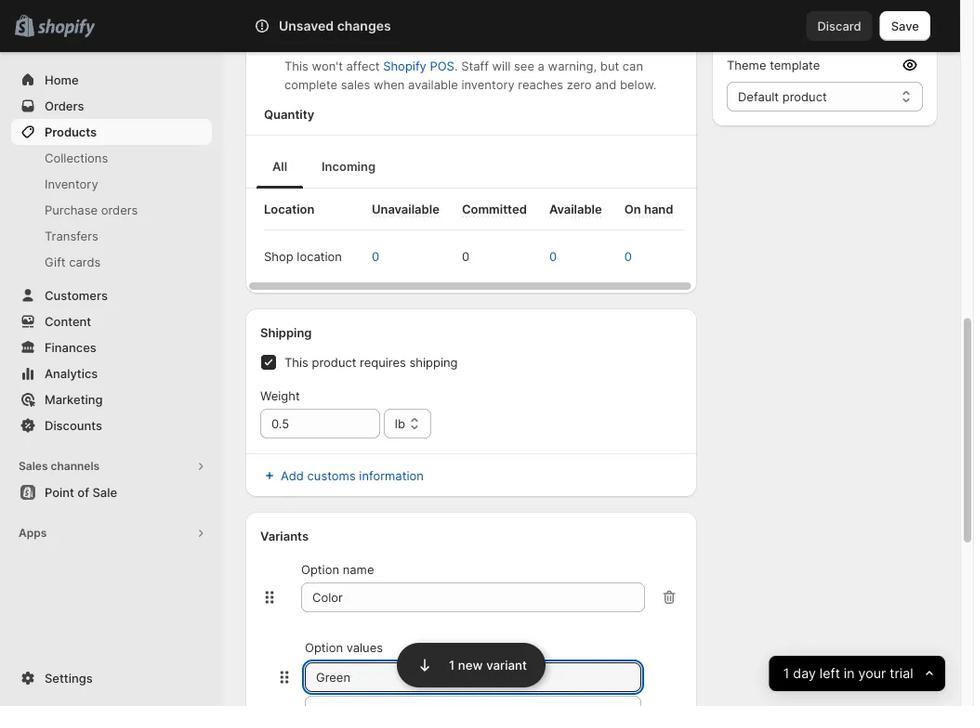 Task type: vqa. For each thing, say whether or not it's contained in the screenshot.
point of sale button
yes



Task type: locate. For each thing, give the bounding box(es) containing it.
1 inside dropdown button
[[784, 666, 790, 682]]

apps
[[19, 527, 47, 540]]

available
[[549, 202, 602, 216]]

shopify
[[383, 59, 427, 73]]

0 right 'location'
[[372, 249, 379, 264]]

search
[[253, 19, 293, 33]]

option left values at the bottom of the page
[[305, 641, 343, 655]]

of inside button
[[77, 485, 89, 500]]

.
[[455, 59, 458, 73]]

Size text field
[[301, 583, 645, 613]]

below.
[[620, 77, 657, 92]]

Weight text field
[[260, 409, 380, 439]]

option
[[301, 562, 339, 577], [305, 641, 343, 655]]

product
[[783, 89, 827, 104], [312, 355, 357, 370]]

2 this from the top
[[284, 355, 309, 370]]

settings link
[[11, 666, 212, 692]]

but
[[600, 59, 619, 73]]

this up complete
[[284, 59, 309, 73]]

1 0 from the left
[[372, 249, 379, 264]]

0 button down unavailable at top left
[[363, 242, 407, 271]]

tab list
[[253, 143, 690, 189]]

product left "requires"
[[312, 355, 357, 370]]

inventory link
[[11, 171, 212, 197]]

analytics
[[45, 366, 98, 381]]

when
[[379, 36, 410, 51], [374, 77, 405, 92]]

this for this product requires shipping
[[284, 355, 309, 370]]

search button
[[223, 11, 762, 41]]

1 vertical spatial when
[[374, 77, 405, 92]]

4 0 from the left
[[625, 249, 632, 264]]

variants
[[260, 529, 309, 543]]

won't
[[312, 59, 343, 73]]

staff
[[461, 59, 489, 73]]

1 horizontal spatial 1
[[784, 666, 790, 682]]

unsaved changes
[[279, 18, 391, 34]]

1 inside button
[[449, 658, 455, 673]]

when up shopify
[[379, 36, 410, 51]]

discard button
[[807, 11, 873, 41]]

1 horizontal spatial product
[[783, 89, 827, 104]]

this
[[284, 59, 309, 73], [284, 355, 309, 370]]

track
[[284, 7, 316, 21]]

0 button down on
[[615, 242, 660, 271]]

1 vertical spatial product
[[312, 355, 357, 370]]

discounts
[[45, 418, 102, 433]]

0
[[372, 249, 379, 264], [462, 249, 470, 264], [549, 249, 557, 264], [625, 249, 632, 264]]

new
[[458, 658, 483, 673]]

0 vertical spatial of
[[436, 36, 447, 51]]

tab list containing all
[[253, 143, 690, 189]]

1 vertical spatial option
[[305, 641, 343, 655]]

will
[[492, 59, 511, 73]]

discard
[[818, 19, 862, 33]]

option name
[[301, 562, 374, 577]]

4 0 button from the left
[[615, 242, 660, 271]]

theme template
[[727, 58, 820, 72]]

when down shopify
[[374, 77, 405, 92]]

option for option values
[[305, 641, 343, 655]]

None text field
[[305, 663, 642, 693]]

0 horizontal spatial product
[[312, 355, 357, 370]]

content link
[[11, 309, 212, 335]]

available
[[408, 77, 458, 92]]

out
[[414, 36, 432, 51]]

0 horizontal spatial of
[[77, 485, 89, 500]]

zero
[[567, 77, 592, 92]]

can
[[623, 59, 643, 73]]

left
[[820, 666, 841, 682]]

0 down on
[[625, 249, 632, 264]]

0 vertical spatial product
[[783, 89, 827, 104]]

sale
[[92, 485, 117, 500]]

1
[[449, 658, 455, 673], [784, 666, 790, 682]]

point of sale link
[[11, 480, 212, 506]]

0 down committed at top
[[462, 249, 470, 264]]

point
[[45, 485, 74, 500]]

continue
[[284, 36, 336, 51]]

all
[[272, 159, 287, 173]]

this down shipping at the top of page
[[284, 355, 309, 370]]

1 this from the top
[[284, 59, 309, 73]]

Add another value text field
[[305, 696, 642, 707]]

theme
[[727, 58, 767, 72]]

of left sale
[[77, 485, 89, 500]]

0 down the available
[[549, 249, 557, 264]]

day
[[794, 666, 816, 682]]

variant
[[486, 658, 527, 673]]

1 left new
[[449, 658, 455, 673]]

0 horizontal spatial 1
[[449, 658, 455, 673]]

quantity
[[320, 7, 366, 21]]

0 vertical spatial this
[[284, 59, 309, 73]]

trial
[[890, 666, 914, 682]]

0 button down the available
[[540, 242, 585, 271]]

0 button down committed at top
[[453, 242, 497, 271]]

product down template
[[783, 89, 827, 104]]

option for option name
[[301, 562, 339, 577]]

0 button
[[363, 242, 407, 271], [453, 242, 497, 271], [540, 242, 585, 271], [615, 242, 660, 271]]

option left name on the left bottom of the page
[[301, 562, 339, 577]]

1 vertical spatial of
[[77, 485, 89, 500]]

on
[[625, 202, 641, 216]]

settings
[[45, 671, 93, 686]]

customers link
[[11, 283, 212, 309]]

of
[[436, 36, 447, 51], [77, 485, 89, 500]]

shop
[[264, 249, 293, 264]]

on hand
[[625, 202, 674, 216]]

shopify image
[[37, 19, 95, 38]]

discounts link
[[11, 413, 212, 439]]

1 left day at the bottom
[[784, 666, 790, 682]]

1 for 1 new variant
[[449, 658, 455, 673]]

1 horizontal spatial of
[[436, 36, 447, 51]]

finances link
[[11, 335, 212, 361]]

marketing
[[45, 392, 103, 407]]

1 vertical spatial this
[[284, 355, 309, 370]]

customers
[[45, 288, 108, 303]]

sales
[[19, 460, 48, 473]]

sales
[[341, 77, 370, 92]]

cards
[[69, 255, 101, 269]]

0 vertical spatial option
[[301, 562, 339, 577]]

of right "out"
[[436, 36, 447, 51]]

channels
[[51, 460, 100, 473]]

when inside . staff will see a warning, but can complete sales when available inventory reaches zero and below.
[[374, 77, 405, 92]]

purchase orders link
[[11, 197, 212, 223]]

save
[[891, 19, 920, 33]]



Task type: describe. For each thing, give the bounding box(es) containing it.
template
[[770, 58, 820, 72]]

purchase orders
[[45, 203, 138, 217]]

0 vertical spatial when
[[379, 36, 410, 51]]

2 0 from the left
[[462, 249, 470, 264]]

this won't affect shopify pos
[[284, 59, 455, 73]]

continue selling when out of stock
[[284, 36, 482, 51]]

default product
[[738, 89, 827, 104]]

add customs information button
[[249, 463, 694, 489]]

1 0 button from the left
[[363, 242, 407, 271]]

inventory
[[45, 177, 98, 191]]

1 day left in your trial button
[[770, 656, 946, 692]]

apps button
[[11, 521, 212, 547]]

this for this won't affect shopify pos
[[284, 59, 309, 73]]

requires
[[360, 355, 406, 370]]

committed
[[462, 202, 527, 216]]

product for this
[[312, 355, 357, 370]]

finances
[[45, 340, 96, 355]]

products link
[[11, 119, 212, 145]]

shopify pos link
[[383, 59, 455, 73]]

default
[[738, 89, 779, 104]]

1 for 1 day left in your trial
[[784, 666, 790, 682]]

home link
[[11, 67, 212, 93]]

reaches
[[518, 77, 564, 92]]

warning,
[[548, 59, 597, 73]]

product for default
[[783, 89, 827, 104]]

pos
[[430, 59, 455, 73]]

content
[[45, 314, 91, 329]]

shipping
[[410, 355, 458, 370]]

changes
[[337, 18, 391, 34]]

incoming
[[322, 159, 376, 173]]

quantity
[[264, 107, 314, 121]]

all button
[[253, 144, 307, 189]]

complete
[[284, 77, 338, 92]]

a
[[538, 59, 545, 73]]

save button
[[880, 11, 931, 41]]

transfers
[[45, 229, 98, 243]]

values
[[346, 641, 383, 655]]

unsaved
[[279, 18, 334, 34]]

orders
[[101, 203, 138, 217]]

1 day left in your trial
[[784, 666, 914, 682]]

home
[[45, 73, 79, 87]]

customs
[[307, 469, 356, 483]]

track quantity
[[284, 7, 366, 21]]

1 new variant button
[[397, 642, 546, 688]]

and
[[595, 77, 617, 92]]

3 0 from the left
[[549, 249, 557, 264]]

in
[[844, 666, 855, 682]]

2 0 button from the left
[[453, 242, 497, 271]]

add customs information
[[281, 469, 424, 483]]

affect
[[346, 59, 380, 73]]

inventory
[[462, 77, 515, 92]]

see
[[514, 59, 535, 73]]

purchase
[[45, 203, 98, 217]]

shipping
[[260, 325, 312, 340]]

option values
[[305, 641, 383, 655]]

weight
[[260, 389, 300, 403]]

incoming button
[[307, 144, 391, 189]]

marketing link
[[11, 387, 212, 413]]

shop location
[[264, 249, 342, 264]]

your
[[859, 666, 887, 682]]

lb
[[395, 417, 405, 431]]

point of sale button
[[0, 480, 223, 506]]

orders link
[[11, 93, 212, 119]]

this product requires shipping
[[284, 355, 458, 370]]

analytics link
[[11, 361, 212, 387]]

point of sale
[[45, 485, 117, 500]]

location
[[297, 249, 342, 264]]

gift
[[45, 255, 66, 269]]

1 new variant
[[449, 658, 527, 673]]

3 0 button from the left
[[540, 242, 585, 271]]

hand
[[644, 202, 674, 216]]

location
[[264, 202, 315, 216]]

selling
[[339, 36, 376, 51]]

. staff will see a warning, but can complete sales when available inventory reaches zero and below.
[[284, 59, 657, 92]]

gift cards link
[[11, 249, 212, 275]]



